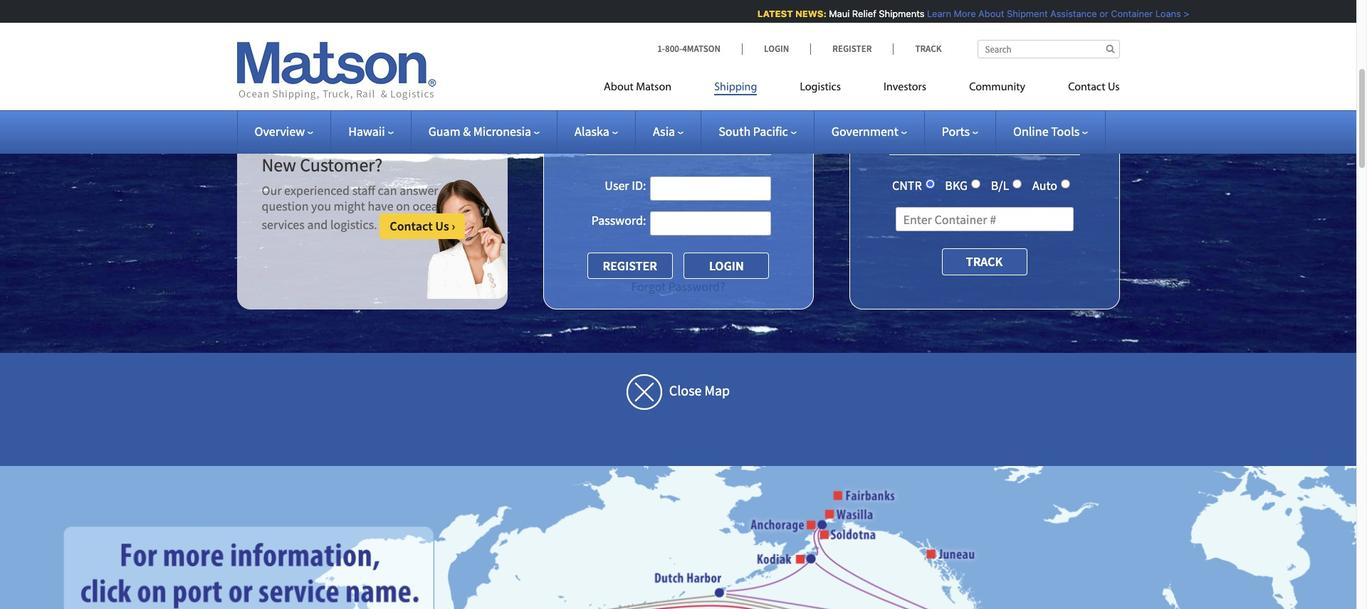 Task type: vqa. For each thing, say whether or not it's contained in the screenshot.
Search Image
yes



Task type: locate. For each thing, give the bounding box(es) containing it.
1 horizontal spatial register
[[833, 43, 872, 55]]

ports link
[[942, 123, 979, 140]]

auto
[[1033, 177, 1058, 194]]

register
[[833, 43, 872, 55], [603, 258, 657, 274]]

us left ›
[[435, 218, 449, 235]]

service
[[405, 111, 465, 135]]

guam
[[429, 123, 461, 140]]

asia
[[653, 123, 675, 140]]

track for 'track' 'link'
[[916, 43, 942, 55]]

might
[[334, 198, 365, 214]]

1 vertical spatial contact
[[390, 218, 433, 235]]

client login
[[651, 112, 749, 135]]

1 vertical spatial track
[[942, 112, 987, 135]]

overview
[[255, 123, 305, 140]]

matson_routemap.jpg image
[[0, 466, 1357, 610]]

answer
[[400, 182, 439, 199]]

0 vertical spatial us
[[1108, 82, 1120, 93]]

contact us link
[[1047, 75, 1120, 104]]

client
[[651, 112, 700, 135]]

None button
[[684, 253, 770, 279]]

›
[[452, 218, 455, 235]]

register link down relief
[[811, 43, 894, 55]]

0 vertical spatial shipment
[[1006, 8, 1047, 19]]

about
[[978, 8, 1004, 19], [604, 82, 634, 93]]

anchorage image
[[817, 517, 831, 531]]

register link down password:
[[587, 253, 673, 279]]

shipment
[[1006, 8, 1047, 19], [991, 112, 1070, 135]]

track down "community" link on the top right of the page
[[942, 112, 987, 135]]

track for track button
[[966, 254, 1003, 270]]

staff
[[352, 182, 375, 199]]

Enter Container # text field
[[896, 208, 1074, 232]]

south pacific link
[[719, 123, 797, 140]]

us
[[1108, 82, 1120, 93], [435, 218, 449, 235]]

BKG radio
[[972, 180, 981, 189]]

us down the search icon
[[1108, 82, 1120, 93]]

investors
[[884, 82, 927, 93]]

experienced
[[284, 182, 350, 199]]

more
[[953, 8, 975, 19]]

us for contact us
[[1108, 82, 1120, 93]]

about right more
[[978, 8, 1004, 19]]

register up forgot
[[603, 258, 657, 274]]

track inside button
[[966, 254, 1003, 270]]

our
[[262, 182, 282, 199]]

0 horizontal spatial us
[[435, 218, 449, 235]]

register down relief
[[833, 43, 872, 55]]

contact us
[[1069, 82, 1120, 93]]

1 horizontal spatial us
[[1108, 82, 1120, 93]]

image of smiling customer service agent ready to help. image
[[426, 180, 508, 299]]

south pacific
[[719, 123, 788, 140]]

assistance
[[1050, 8, 1097, 19]]

top menu navigation
[[604, 75, 1120, 104]]

online tools link
[[1014, 123, 1089, 140]]

new customer?
[[262, 153, 383, 177]]

0 vertical spatial track
[[916, 43, 942, 55]]

contact up tools
[[1069, 82, 1106, 93]]

relief
[[852, 8, 876, 19]]

on
[[396, 198, 410, 214]]

guam & micronesia
[[429, 123, 531, 140]]

latest news: maui relief shipments learn more about shipment assistance or container loans >
[[757, 8, 1189, 19]]

login link
[[742, 43, 811, 55]]

learn
[[927, 8, 951, 19]]

overview link
[[255, 123, 314, 140]]

question
[[262, 198, 309, 214]]

2 vertical spatial track
[[966, 254, 1003, 270]]

pacific
[[753, 123, 788, 140]]

contact
[[1069, 82, 1106, 93], [390, 218, 433, 235]]

1 vertical spatial register
[[603, 258, 657, 274]]

track
[[916, 43, 942, 55], [942, 112, 987, 135], [966, 254, 1003, 270]]

0 vertical spatial contact
[[1069, 82, 1106, 93]]

news:
[[795, 8, 826, 19]]

1 vertical spatial about
[[604, 82, 634, 93]]

0 vertical spatial register link
[[811, 43, 894, 55]]

1 vertical spatial login
[[703, 112, 749, 135]]

track down learn
[[916, 43, 942, 55]]

contact down the on
[[390, 218, 433, 235]]

contact us › link
[[380, 214, 465, 239]]

us inside contact us link
[[1108, 82, 1120, 93]]

user
[[605, 177, 629, 194]]

Password: password field
[[650, 212, 771, 236]]

about left matson
[[604, 82, 634, 93]]

track link
[[894, 43, 942, 55]]

can
[[378, 182, 397, 199]]

1-800-4matson link
[[658, 43, 742, 55]]

close map link
[[237, 375, 1120, 410]]

customer?
[[300, 153, 383, 177]]

0 horizontal spatial register
[[603, 258, 657, 274]]

close
[[669, 382, 702, 400]]

south
[[719, 123, 751, 140]]

track down 'enter container #' text field
[[966, 254, 1003, 270]]

government
[[832, 123, 899, 140]]

register link
[[811, 43, 894, 55], [587, 253, 673, 279]]

0 horizontal spatial register link
[[587, 253, 673, 279]]

us inside contact us › link
[[435, 218, 449, 235]]

cntr
[[892, 177, 922, 194]]

1 horizontal spatial contact
[[1069, 82, 1106, 93]]

0 vertical spatial about
[[978, 8, 1004, 19]]

matson
[[636, 82, 672, 93]]

any
[[441, 182, 461, 199]]

None search field
[[978, 40, 1120, 58]]

0 horizontal spatial about
[[604, 82, 634, 93]]

0 horizontal spatial contact
[[390, 218, 433, 235]]

alaska
[[575, 123, 610, 140]]

container
[[1111, 8, 1153, 19]]

login down shipping link
[[703, 112, 749, 135]]

0 horizontal spatial login
[[703, 112, 749, 135]]

1 vertical spatial us
[[435, 218, 449, 235]]

contact inside top menu navigation
[[1069, 82, 1106, 93]]

1 horizontal spatial login
[[764, 43, 789, 55]]

login down latest
[[764, 43, 789, 55]]

0 vertical spatial register
[[833, 43, 872, 55]]



Task type: describe. For each thing, give the bounding box(es) containing it.
maui
[[828, 8, 849, 19]]

services and
[[262, 217, 328, 233]]

user id:
[[605, 177, 646, 194]]

our experienced staff can answer any question you might have on ocean services and logistics.
[[262, 182, 461, 233]]

shipping
[[715, 82, 757, 93]]

community link
[[948, 75, 1047, 104]]

forgot password?
[[631, 279, 726, 295]]

dutch hurbor image
[[714, 585, 728, 599]]

micronesia
[[473, 123, 531, 140]]

about inside top menu navigation
[[604, 82, 634, 93]]

0 vertical spatial login
[[764, 43, 789, 55]]

learn more about shipment assistance or container loans > link
[[927, 8, 1189, 19]]

about matson
[[604, 82, 672, 93]]

us for contact us ›
[[435, 218, 449, 235]]

Search search field
[[978, 40, 1120, 58]]

1 vertical spatial register link
[[587, 253, 673, 279]]

community
[[970, 82, 1026, 93]]

1 horizontal spatial about
[[978, 8, 1004, 19]]

hawaii link
[[348, 123, 394, 140]]

Auto radio
[[1061, 180, 1071, 189]]

asia link
[[653, 123, 684, 140]]

ocean
[[413, 198, 445, 214]]

online
[[1014, 123, 1049, 140]]

1-800-4matson
[[658, 43, 721, 55]]

ports
[[942, 123, 970, 140]]

B/L radio
[[1013, 180, 1022, 189]]

government link
[[832, 123, 907, 140]]

customer
[[322, 111, 401, 135]]

User ID: text field
[[650, 177, 771, 201]]

track button
[[942, 249, 1028, 275]]

1 horizontal spatial register link
[[811, 43, 894, 55]]

forgot password? link
[[631, 279, 726, 295]]

or
[[1099, 8, 1108, 19]]

password:
[[592, 212, 646, 229]]

b/l
[[991, 177, 1010, 194]]

new
[[262, 153, 296, 177]]

&
[[463, 123, 471, 140]]

contact for contact us
[[1069, 82, 1106, 93]]

forgot
[[631, 279, 666, 295]]

contact us ›
[[390, 218, 455, 235]]

shipping link
[[693, 75, 779, 104]]

shipments
[[878, 8, 924, 19]]

logistics.
[[330, 217, 377, 233]]

logistics link
[[779, 75, 863, 104]]

close map
[[669, 382, 730, 400]]

CNTR radio
[[926, 180, 935, 189]]

logistics
[[800, 82, 841, 93]]

about matson link
[[604, 75, 693, 104]]

you
[[311, 198, 331, 214]]

800-
[[665, 43, 683, 55]]

register for the rightmost the register link
[[833, 43, 872, 55]]

track for track shipment
[[942, 112, 987, 135]]

>
[[1183, 8, 1189, 19]]

hawaii
[[348, 123, 385, 140]]

online tools
[[1014, 123, 1080, 140]]

contact for contact us ›
[[390, 218, 433, 235]]

track shipment
[[942, 112, 1070, 135]]

guam & micronesia link
[[429, 123, 540, 140]]

register for bottom the register link
[[603, 258, 657, 274]]

kodiak image
[[805, 553, 819, 567]]

1 vertical spatial shipment
[[991, 112, 1070, 135]]

loans
[[1155, 8, 1181, 19]]

latest
[[757, 8, 792, 19]]

1-
[[658, 43, 665, 55]]

customer service
[[322, 111, 465, 135]]

alaska link
[[575, 123, 618, 140]]

have
[[368, 198, 394, 214]]

4matson
[[683, 43, 721, 55]]

tools
[[1051, 123, 1080, 140]]

bkg
[[946, 177, 968, 194]]

id:
[[632, 177, 646, 194]]

blue matson logo with ocean, shipping, truck, rail and logistics written beneath it. image
[[237, 42, 436, 100]]

map
[[705, 382, 730, 400]]

search image
[[1107, 44, 1115, 53]]

password?
[[669, 279, 726, 295]]

investors link
[[863, 75, 948, 104]]



